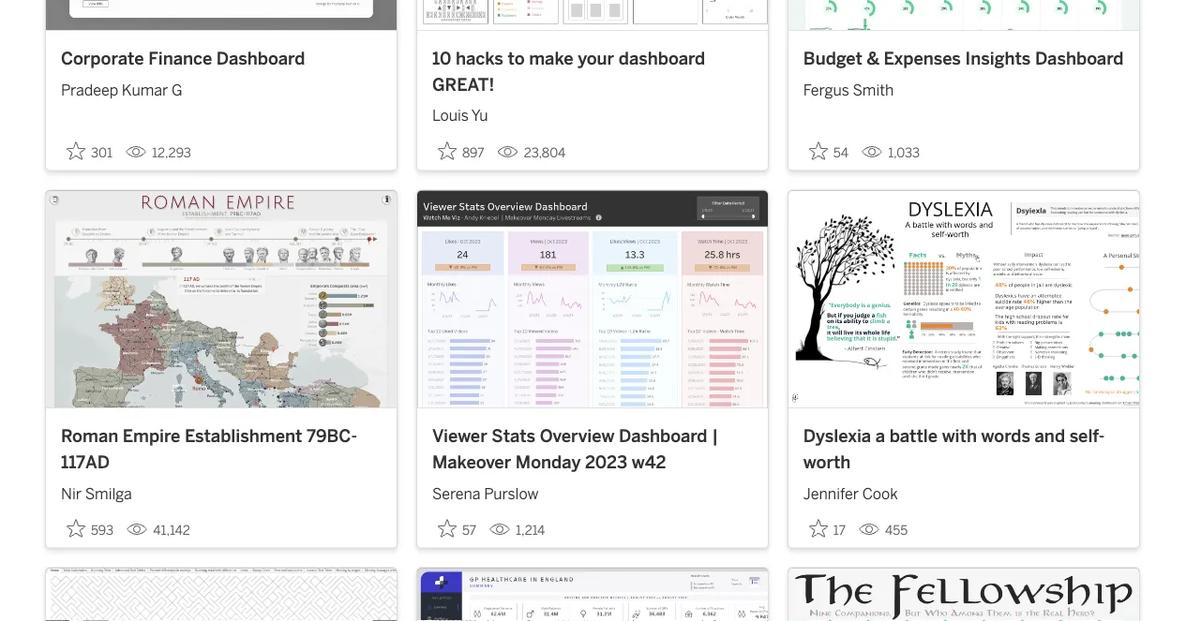 Task type: describe. For each thing, give the bounding box(es) containing it.
‫nir
[[61, 486, 82, 504]]

roman
[[61, 427, 118, 447]]

1,214
[[516, 524, 545, 539]]

overview
[[540, 427, 615, 447]]

Add Favorite button
[[432, 136, 490, 167]]

worth
[[804, 453, 851, 473]]

make
[[529, 49, 574, 69]]

workbook thumbnail image for dashboard
[[46, 0, 397, 30]]

‫nir smilga‬‎
[[61, 486, 132, 504]]

viewer stats overview dashboard | makeover monday 2023 w42
[[432, 427, 718, 473]]

kumar
[[122, 82, 168, 100]]

1,033 views element
[[854, 138, 928, 169]]

serena purslow link
[[432, 476, 753, 506]]

workbook thumbnail image for battle
[[789, 191, 1139, 409]]

‫nir smilga‬‎ link
[[61, 476, 382, 506]]

and
[[1035, 427, 1065, 447]]

add favorite button for corporate finance dashboard
[[61, 136, 118, 167]]

pradeep
[[61, 82, 118, 100]]

10 hacks to make your dashboard great! link
[[432, 46, 753, 98]]

great!
[[432, 74, 495, 95]]

expenses
[[884, 49, 961, 69]]

add favorite button for budget & expenses insights dashboard
[[804, 136, 854, 167]]

117ad
[[61, 453, 110, 473]]

41,142
[[153, 524, 190, 539]]

jennifer cook link
[[804, 476, 1124, 506]]

23,804 views element
[[490, 138, 573, 169]]

serena purslow
[[432, 486, 539, 504]]

pradeep kumar g link
[[61, 72, 382, 102]]

workbook thumbnail image for to
[[417, 0, 768, 30]]

fergus smith link
[[804, 72, 1124, 102]]

smith
[[853, 82, 894, 100]]

1,214 views element
[[482, 516, 553, 547]]

louis yu link
[[432, 98, 753, 128]]

purslow
[[484, 486, 539, 504]]

cook
[[862, 486, 898, 504]]

0 horizontal spatial dashboard
[[216, 49, 305, 69]]

54
[[834, 146, 849, 161]]

your
[[578, 49, 614, 69]]

louis yu
[[432, 108, 488, 125]]

17
[[834, 524, 846, 539]]

jennifer cook
[[804, 486, 898, 504]]

stats
[[492, 427, 536, 447]]

w42
[[632, 453, 666, 473]]

serena
[[432, 486, 481, 504]]

2 horizontal spatial dashboard
[[1035, 49, 1124, 69]]

fergus
[[804, 82, 849, 100]]

establishment
[[185, 427, 302, 447]]

455
[[885, 524, 908, 539]]

words
[[981, 427, 1031, 447]]

budget & expenses insights dashboard
[[804, 49, 1124, 69]]

fergus smith
[[804, 82, 894, 100]]

dashboard inside viewer stats overview dashboard | makeover monday 2023 w42
[[619, 427, 708, 447]]



Task type: locate. For each thing, give the bounding box(es) containing it.
dashboard
[[619, 49, 705, 69]]

empire
[[123, 427, 180, 447]]

593
[[91, 524, 114, 539]]

dyslexia a battle with words and self- worth link
[[804, 425, 1124, 476]]

corporate finance dashboard link
[[61, 46, 382, 72]]

yu
[[472, 108, 488, 125]]

roman empire establishment 79bc- 117ad link
[[61, 425, 382, 476]]

23,804
[[524, 146, 566, 161]]

|
[[712, 427, 718, 447]]

add favorite button down fergus in the right of the page
[[804, 136, 854, 167]]

viewer
[[432, 427, 487, 447]]

10
[[432, 49, 451, 69]]

self-
[[1070, 427, 1105, 447]]

dyslexia
[[804, 427, 871, 447]]

add favorite button containing 301
[[61, 136, 118, 167]]

battle
[[890, 427, 938, 447]]

dyslexia a battle with words and self- worth
[[804, 427, 1105, 473]]

add favorite button down jennifer
[[804, 515, 852, 545]]

workbook thumbnail image
[[46, 0, 397, 30], [417, 0, 768, 30], [789, 0, 1139, 30], [46, 191, 397, 409], [417, 191, 768, 409], [789, 191, 1139, 409]]

&
[[867, 49, 880, 69]]

monday
[[516, 453, 581, 473]]

1,033
[[888, 146, 920, 161]]

dashboard up pradeep kumar g link
[[216, 49, 305, 69]]

corporate
[[61, 49, 144, 69]]

smilga‬‎
[[85, 486, 132, 504]]

with
[[942, 427, 977, 447]]

makeover
[[432, 453, 511, 473]]

budget & expenses insights dashboard link
[[804, 46, 1124, 72]]

a
[[876, 427, 885, 447]]

10 hacks to make your dashboard great!
[[432, 49, 705, 95]]

budget
[[804, 49, 863, 69]]

301
[[91, 146, 113, 161]]

add favorite button containing 54
[[804, 136, 854, 167]]

Add Favorite button
[[61, 136, 118, 167], [804, 136, 854, 167], [804, 515, 852, 545]]

455 views element
[[852, 516, 916, 547]]

jennifer
[[804, 486, 859, 504]]

dashboard
[[216, 49, 305, 69], [1035, 49, 1124, 69], [619, 427, 708, 447]]

pradeep kumar g
[[61, 82, 183, 100]]

to
[[508, 49, 525, 69]]

insights
[[965, 49, 1031, 69]]

12,293
[[152, 146, 191, 161]]

dashboard right insights
[[1035, 49, 1124, 69]]

louis
[[432, 108, 469, 125]]

hacks
[[456, 49, 503, 69]]

corporate finance dashboard
[[61, 49, 305, 69]]

add favorite button down pradeep
[[61, 136, 118, 167]]

viewer stats overview dashboard | makeover monday 2023 w42 link
[[432, 425, 753, 476]]

2023
[[585, 453, 628, 473]]

dashboard up w42
[[619, 427, 708, 447]]

12,293 views element
[[118, 138, 199, 169]]

add favorite button for dyslexia a battle with words and self- worth
[[804, 515, 852, 545]]

897
[[462, 146, 485, 161]]

41,142 views element
[[119, 516, 198, 547]]

workbook thumbnail image for overview
[[417, 191, 768, 409]]

79bc-
[[307, 427, 357, 447]]

Add Favorite button
[[432, 515, 482, 545]]

add favorite button containing 17
[[804, 515, 852, 545]]

g
[[172, 82, 183, 100]]

workbook thumbnail image for establishment
[[46, 191, 397, 409]]

roman empire establishment 79bc- 117ad
[[61, 427, 357, 473]]

1 horizontal spatial dashboard
[[619, 427, 708, 447]]

workbook thumbnail image for expenses
[[789, 0, 1139, 30]]

Add Favorite button
[[61, 515, 119, 545]]

57
[[462, 524, 476, 539]]

finance
[[148, 49, 212, 69]]



Task type: vqa. For each thing, say whether or not it's contained in the screenshot.


